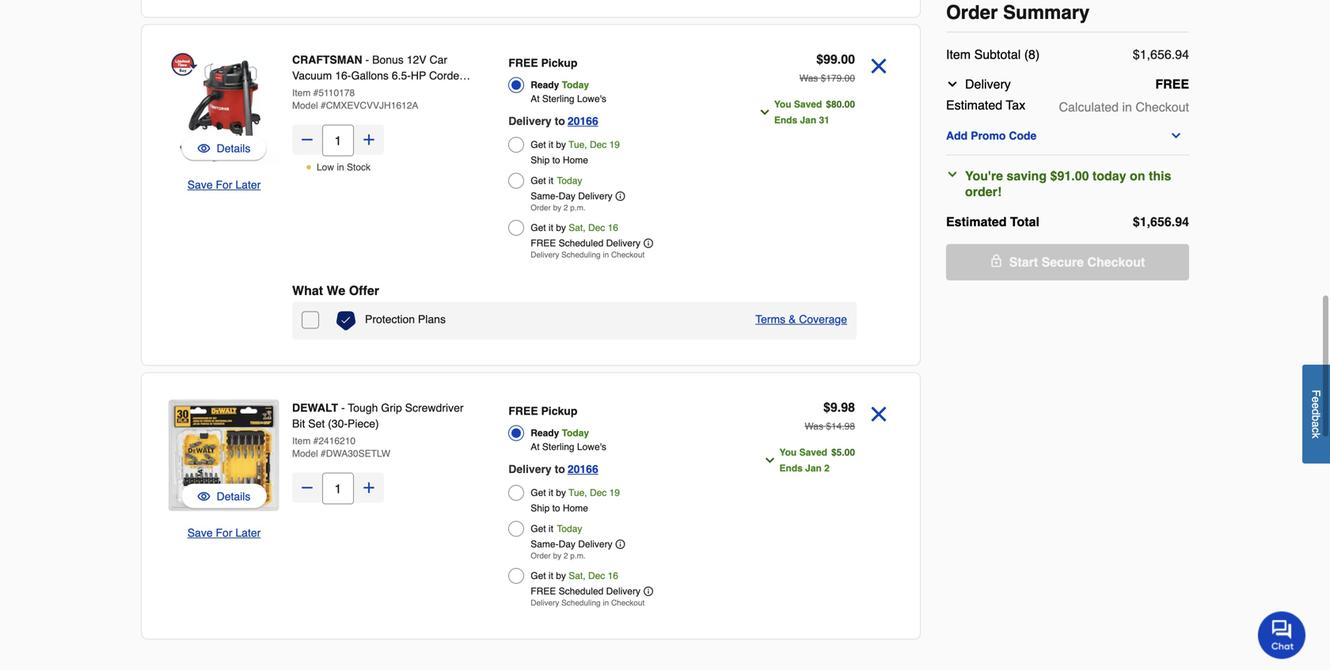 Task type: locate. For each thing, give the bounding box(es) containing it.
model inside item #5110178 model #cmxevcvvjh1612a
[[292, 100, 318, 111]]

option group
[[509, 52, 729, 264], [509, 400, 729, 613]]

2 same-day delivery from the top
[[531, 539, 613, 551]]

2 sterling from the top
[[543, 442, 575, 453]]

1 vertical spatial 1,656
[[1140, 215, 1172, 229]]

1 horizontal spatial vacuum
[[364, 85, 404, 98]]

1 vertical spatial for
[[216, 527, 232, 540]]

save for later for 98
[[187, 527, 261, 540]]

0 vertical spatial ready today
[[531, 80, 589, 91]]

1 vertical spatial save for later
[[187, 527, 261, 540]]

2 it from the top
[[549, 175, 554, 187]]

promo
[[971, 130, 1006, 142]]

0 vertical spatial sterling
[[543, 93, 575, 105]]

you inside you saved $ 5 .00 ends jan 2
[[780, 448, 797, 459]]

0 vertical spatial p.m.
[[571, 204, 586, 213]]

1 vertical spatial scheduled
[[559, 587, 604, 598]]

1 lowe's from the top
[[577, 93, 607, 105]]

jan inside you saved $ 80 .00 ends jan 31
[[800, 115, 817, 126]]

get it by tue, dec 19
[[531, 139, 620, 150], [531, 488, 620, 499]]

$ down on
[[1133, 215, 1140, 229]]

1 20166 button from the top
[[568, 112, 599, 131]]

1 94 from the top
[[1176, 47, 1190, 62]]

car
[[430, 53, 448, 66]]

20166 button for was
[[568, 112, 599, 131]]

minus image up bullet image
[[299, 132, 315, 148]]

item for item #2416210 model #dwa30setlw
[[292, 436, 311, 447]]

was inside $ 9 . 98 was $ 14 . 98
[[805, 421, 824, 432]]

6 get from the top
[[531, 571, 546, 582]]

0 vertical spatial later
[[236, 179, 261, 191]]

estimated down order!
[[947, 215, 1007, 229]]

1 vertical spatial model
[[292, 449, 318, 460]]

2 scheduling from the top
[[562, 599, 601, 608]]

details button
[[181, 136, 267, 161], [198, 141, 251, 156], [181, 484, 267, 510], [198, 489, 251, 505]]

1 pickup from the top
[[541, 57, 578, 69]]

chevron down image
[[947, 78, 959, 90], [759, 106, 771, 119]]

1 ready today from the top
[[531, 80, 589, 91]]

0 vertical spatial lowe's
[[577, 93, 607, 105]]

ship
[[531, 155, 550, 166], [531, 503, 550, 514]]

same-day delivery
[[531, 191, 613, 202], [531, 539, 613, 551]]

model down wet/dry
[[292, 100, 318, 111]]

ends
[[775, 115, 798, 126], [780, 463, 803, 474]]

free pickup
[[509, 57, 578, 69], [509, 405, 578, 418]]

chevron down image left you saved $ 80 .00 ends jan 31
[[759, 106, 771, 119]]

2 plus image from the top
[[361, 480, 377, 496]]

1 details from the top
[[217, 142, 251, 155]]

1 vertical spatial 2
[[825, 463, 830, 474]]

1 get it by sat, dec 16 from the top
[[531, 223, 619, 234]]

1 vertical spatial chevron down image
[[947, 168, 959, 181]]

1 save from the top
[[187, 179, 213, 191]]

info image
[[616, 192, 625, 201], [616, 540, 625, 550]]

1 same-day delivery from the top
[[531, 191, 613, 202]]

2 lowe's from the top
[[577, 442, 607, 453]]

e up the b
[[1311, 403, 1323, 410]]

plus image up stock
[[361, 132, 377, 148]]

1 vertical spatial -
[[341, 402, 345, 415]]

chevron down image up this
[[1170, 130, 1183, 142]]

1 model from the top
[[292, 100, 318, 111]]

1 later from the top
[[236, 179, 261, 191]]

you left 5
[[780, 448, 797, 459]]

2 later from the top
[[236, 527, 261, 540]]

at for 98
[[531, 442, 540, 453]]

0 vertical spatial ready
[[531, 80, 559, 91]]

save for later
[[187, 179, 261, 191], [187, 527, 261, 540]]

2 get it by tue, dec 19 from the top
[[531, 488, 620, 499]]

delivery to 20166 for was
[[509, 115, 599, 128]]

plus image
[[361, 132, 377, 148], [361, 480, 377, 496]]

2 option group from the top
[[509, 400, 729, 613]]

1 ready from the top
[[531, 80, 559, 91]]

protection plan filled image
[[337, 312, 356, 331]]

pickup for 98
[[541, 405, 578, 418]]

save for later button down bonus 12v car vacuum 16-gallons 6.5-hp corded wet/dry shop vacuum with accessories included image
[[187, 177, 261, 193]]

1 ship to home from the top
[[531, 155, 588, 166]]

2 save for later button from the top
[[187, 526, 261, 541]]

save for later button down the tough grip screwdriver bit set (30-piece) image
[[187, 526, 261, 541]]

chevron down image left you're
[[947, 168, 959, 181]]

2 at sterling lowe's from the top
[[531, 442, 607, 453]]

0 horizontal spatial -
[[341, 402, 345, 415]]

0 vertical spatial minus image
[[299, 132, 315, 148]]

vacuum up included
[[364, 85, 404, 98]]

1 scheduling from the top
[[562, 251, 601, 260]]

save for later button
[[187, 177, 261, 193], [187, 526, 261, 541]]

1,656
[[1140, 47, 1172, 62], [1140, 215, 1172, 229]]

2 info image from the top
[[644, 587, 653, 597]]

add promo code
[[947, 130, 1037, 142]]

plus image right stepper number input field with increment and decrement buttons number field
[[361, 480, 377, 496]]

1 vertical spatial saved
[[800, 448, 828, 459]]

1 vertical spatial same-day delivery
[[531, 539, 613, 551]]

1 home from the top
[[563, 155, 588, 166]]

same- for 98
[[531, 539, 559, 551]]

save for later down the tough grip screwdriver bit set (30-piece) image
[[187, 527, 261, 540]]

2 estimated from the top
[[947, 215, 1007, 229]]

1 vertical spatial day
[[559, 539, 576, 551]]

2 19 from the top
[[610, 488, 620, 499]]

$ up you saved $ 80 .00 ends jan 31
[[817, 52, 824, 67]]

free scheduled delivery for 98
[[531, 587, 641, 598]]

1 horizontal spatial chevron down image
[[947, 168, 959, 181]]

#dwa30setlw
[[321, 449, 391, 460]]

estimated for estimated total
[[947, 215, 1007, 229]]

was inside $ 99 .00 was $ 179 .00
[[800, 73, 818, 84]]

6 it from the top
[[549, 571, 554, 582]]

98 right 9
[[841, 400, 855, 415]]

in
[[1123, 100, 1133, 114], [337, 162, 344, 173], [603, 251, 609, 260], [603, 599, 609, 608]]

ends inside you saved $ 80 .00 ends jan 31
[[775, 115, 798, 126]]

2 info image from the top
[[616, 540, 625, 550]]

order for .
[[531, 552, 551, 561]]

it
[[549, 139, 554, 150], [549, 175, 554, 187], [549, 223, 554, 234], [549, 488, 554, 499], [549, 524, 554, 535], [549, 571, 554, 582]]

0 horizontal spatial vacuum
[[292, 69, 332, 82]]

jan inside you saved $ 5 .00 ends jan 2
[[806, 463, 822, 474]]

low in stock
[[317, 162, 371, 173]]

1 1,656 from the top
[[1140, 47, 1172, 62]]

1 vertical spatial pickup
[[541, 405, 578, 418]]

16-
[[335, 69, 351, 82]]

1 it from the top
[[549, 139, 554, 150]]

0 vertical spatial pickup
[[541, 57, 578, 69]]

chat invite button image
[[1259, 611, 1307, 660]]

item
[[947, 47, 971, 62], [292, 88, 311, 99], [292, 436, 311, 447]]

vacuum up wet/dry
[[292, 69, 332, 82]]

0 vertical spatial save for later
[[187, 179, 261, 191]]

1 $ 1,656 . 94 from the top
[[1133, 47, 1190, 62]]

order by 2 p.m. for 98
[[531, 552, 586, 561]]

jan left 31
[[800, 115, 817, 126]]

1 19 from the top
[[610, 139, 620, 150]]

1 vertical spatial vacuum
[[364, 85, 404, 98]]

at sterling lowe's
[[531, 93, 607, 105], [531, 442, 607, 453]]

2 1,656 from the top
[[1140, 215, 1172, 229]]

item down bit
[[292, 436, 311, 447]]

Low in Stock number field
[[322, 473, 354, 505]]

0 vertical spatial at
[[531, 93, 540, 105]]

1 vertical spatial you
[[780, 448, 797, 459]]

.00 down 179
[[842, 99, 855, 110]]

saved up 31
[[794, 99, 822, 110]]

- up gallons on the top left
[[366, 53, 369, 66]]

1 free scheduled delivery from the top
[[531, 238, 641, 249]]

1 vertical spatial 98
[[845, 421, 855, 432]]

minus image
[[299, 132, 315, 148], [299, 480, 315, 496]]

day
[[559, 191, 576, 202], [559, 539, 576, 551]]

info image
[[644, 239, 653, 248], [644, 587, 653, 597]]

1 vertical spatial lowe's
[[577, 442, 607, 453]]

1 estimated from the top
[[947, 98, 1003, 112]]

1 vertical spatial p.m.
[[571, 552, 586, 561]]

1 at from the top
[[531, 93, 540, 105]]

home for 98
[[563, 503, 588, 514]]

1 info image from the top
[[644, 239, 653, 248]]

0 vertical spatial day
[[559, 191, 576, 202]]

pickup
[[541, 57, 578, 69], [541, 405, 578, 418]]

2 inside you saved $ 5 .00 ends jan 2
[[825, 463, 830, 474]]

day for 98
[[559, 539, 576, 551]]

order by 2 p.m.
[[531, 204, 586, 213], [531, 552, 586, 561]]

lowe's for was
[[577, 93, 607, 105]]

0 vertical spatial free pickup
[[509, 57, 578, 69]]

2 details from the top
[[217, 491, 251, 503]]

1 ship from the top
[[531, 155, 550, 166]]

model down bit
[[292, 449, 318, 460]]

14
[[832, 421, 842, 432]]

you saved $ 5 .00 ends jan 2
[[780, 448, 855, 474]]

1 vertical spatial free pickup
[[509, 405, 578, 418]]

1 plus image from the top
[[361, 132, 377, 148]]

lowe's
[[577, 93, 607, 105], [577, 442, 607, 453]]

plans
[[418, 313, 446, 326]]

2 16 from the top
[[608, 571, 619, 582]]

1 vertical spatial minus image
[[299, 480, 315, 496]]

0 vertical spatial -
[[366, 53, 369, 66]]

ready today for was
[[531, 80, 589, 91]]

1 vertical spatial save
[[187, 527, 213, 540]]

2 sat, from the top
[[569, 571, 586, 582]]

free pickup for was
[[509, 57, 578, 69]]

0 vertical spatial option group
[[509, 52, 729, 264]]

terms & coverage
[[756, 313, 848, 326]]

saved for 98
[[800, 448, 828, 459]]

was left 14 on the bottom
[[805, 421, 824, 432]]

2 model from the top
[[292, 449, 318, 460]]

.00 down 14 on the bottom
[[842, 448, 855, 459]]

sat,
[[569, 223, 586, 234], [569, 571, 586, 582]]

2 order by 2 p.m. from the top
[[531, 552, 586, 561]]

1 vertical spatial sterling
[[543, 442, 575, 453]]

quickview image
[[198, 141, 210, 156], [198, 489, 210, 505]]

2 day from the top
[[559, 539, 576, 551]]

1 vertical spatial 94
[[1176, 215, 1190, 229]]

saved left 5
[[800, 448, 828, 459]]

0 vertical spatial ship to home
[[531, 155, 588, 166]]

same-
[[531, 191, 559, 202], [531, 539, 559, 551]]

0 vertical spatial quickview image
[[198, 141, 210, 156]]

0 vertical spatial 20166 button
[[568, 112, 599, 131]]

order
[[947, 2, 998, 23], [531, 204, 551, 213], [531, 552, 551, 561]]

1 vertical spatial details
[[217, 491, 251, 503]]

0 vertical spatial free scheduled delivery
[[531, 238, 641, 249]]

saved inside you saved $ 5 .00 ends jan 2
[[800, 448, 828, 459]]

98 right 14 on the bottom
[[845, 421, 855, 432]]

0 vertical spatial jan
[[800, 115, 817, 126]]

Stepper number input field with increment and decrement buttons number field
[[322, 125, 354, 156]]

same- for was
[[531, 191, 559, 202]]

1 vertical spatial 20166 button
[[568, 460, 599, 479]]

1 vertical spatial ends
[[780, 463, 803, 474]]

.00
[[838, 52, 855, 67], [842, 73, 855, 84], [842, 99, 855, 110], [842, 448, 855, 459]]

you inside you saved $ 80 .00 ends jan 31
[[775, 99, 792, 110]]

2 tue, from the top
[[569, 488, 587, 499]]

chevron down image
[[1170, 130, 1183, 142], [947, 168, 959, 181], [764, 455, 777, 467]]

2 delivery scheduling in checkout from the top
[[531, 599, 645, 608]]

home
[[563, 155, 588, 166], [563, 503, 588, 514]]

1 vertical spatial order by 2 p.m.
[[531, 552, 586, 561]]

1 sat, from the top
[[569, 223, 586, 234]]

0 vertical spatial details
[[217, 142, 251, 155]]

1 vertical spatial scheduling
[[562, 599, 601, 608]]

$ 1,656 . 94 for estimated total
[[1133, 215, 1190, 229]]

chevron down image left you saved $ 5 .00 ends jan 2
[[764, 455, 777, 467]]

$ up 31
[[826, 99, 832, 110]]

model
[[292, 100, 318, 111], [292, 449, 318, 460]]

delivery scheduling in checkout for 98
[[531, 599, 645, 608]]

start
[[1010, 255, 1039, 270]]

20166 button for 98
[[568, 460, 599, 479]]

delivery to 20166
[[509, 115, 599, 128], [509, 463, 599, 476]]

delivery
[[966, 77, 1011, 91], [509, 115, 552, 128], [578, 191, 613, 202], [606, 238, 641, 249], [531, 251, 559, 260], [509, 463, 552, 476], [578, 539, 613, 551], [606, 587, 641, 598], [531, 599, 559, 608]]

2 20166 button from the top
[[568, 460, 599, 479]]

for down the tough grip screwdriver bit set (30-piece) image
[[216, 527, 232, 540]]

80
[[832, 99, 842, 110]]

1 vertical spatial 16
[[608, 571, 619, 582]]

0 vertical spatial delivery scheduling in checkout
[[531, 251, 645, 260]]

e up d
[[1311, 397, 1323, 403]]

quickview image for was
[[198, 141, 210, 156]]

&
[[789, 313, 796, 326]]

item left subtotal
[[947, 47, 971, 62]]

1 vertical spatial estimated
[[947, 215, 1007, 229]]

0 vertical spatial you
[[775, 99, 792, 110]]

1 horizontal spatial chevron down image
[[947, 78, 959, 90]]

1 vertical spatial delivery scheduling in checkout
[[531, 599, 645, 608]]

0 vertical spatial 16
[[608, 223, 619, 234]]

5 get from the top
[[531, 524, 546, 535]]

2 same- from the top
[[531, 539, 559, 551]]

details
[[217, 142, 251, 155], [217, 491, 251, 503]]

order!
[[966, 185, 1002, 199]]

2 ready from the top
[[531, 428, 559, 439]]

1 minus image from the top
[[299, 132, 315, 148]]

get for info image associated with 98
[[531, 524, 546, 535]]

scheduled
[[559, 238, 604, 249], [559, 587, 604, 598]]

1 20166 from the top
[[568, 115, 599, 128]]

estimated up the promo
[[947, 98, 1003, 112]]

1 vertical spatial home
[[563, 503, 588, 514]]

1 delivery to 20166 from the top
[[509, 115, 599, 128]]

f e e d b a c k
[[1311, 390, 1323, 439]]

item inside item #2416210 model #dwa30setlw
[[292, 436, 311, 447]]

2 get it by sat, dec 16 from the top
[[531, 571, 619, 582]]

at for was
[[531, 93, 540, 105]]

1 save for later from the top
[[187, 179, 261, 191]]

info image for was
[[644, 239, 653, 248]]

scheduling
[[562, 251, 601, 260], [562, 599, 601, 608]]

day for was
[[559, 191, 576, 202]]

1 vertical spatial at sterling lowe's
[[531, 442, 607, 453]]

1 vertical spatial $ 1,656 . 94
[[1133, 215, 1190, 229]]

1 info image from the top
[[616, 192, 625, 201]]

1 free pickup from the top
[[509, 57, 578, 69]]

2 for from the top
[[216, 527, 232, 540]]

get for was info icon
[[531, 223, 546, 234]]

0 vertical spatial vacuum
[[292, 69, 332, 82]]

plus image for 98
[[361, 480, 377, 496]]

info image for was
[[616, 192, 625, 201]]

1 horizontal spatial -
[[366, 53, 369, 66]]

ends inside you saved $ 5 .00 ends jan 2
[[780, 463, 803, 474]]

$ left remove item icon
[[824, 400, 831, 415]]

0 vertical spatial order by 2 p.m.
[[531, 204, 586, 213]]

2 get from the top
[[531, 175, 546, 187]]

item inside item #5110178 model #cmxevcvvjh1612a
[[292, 88, 311, 99]]

jan down $ 9 . 98 was $ 14 . 98
[[806, 463, 822, 474]]

delivery to 20166 for 98
[[509, 463, 599, 476]]

ends for was
[[775, 115, 798, 126]]

1 vertical spatial get it by tue, dec 19
[[531, 488, 620, 499]]

jan for was
[[800, 115, 817, 126]]

you
[[775, 99, 792, 110], [780, 448, 797, 459]]

free pickup for 98
[[509, 405, 578, 418]]

2 ship from the top
[[531, 503, 550, 514]]

.00 inside you saved $ 5 .00 ends jan 2
[[842, 448, 855, 459]]

$ 1,656 . 94 down this
[[1133, 215, 1190, 229]]

you left 80
[[775, 99, 792, 110]]

0 vertical spatial ends
[[775, 115, 798, 126]]

1 vertical spatial delivery to 20166
[[509, 463, 599, 476]]

$ inside you saved $ 5 .00 ends jan 2
[[832, 448, 837, 459]]

0 vertical spatial 94
[[1176, 47, 1190, 62]]

1 delivery scheduling in checkout from the top
[[531, 251, 645, 260]]

1 vertical spatial quickview image
[[198, 489, 210, 505]]

wet/dry
[[292, 85, 332, 98]]

2 free pickup from the top
[[509, 405, 578, 418]]

19 for 98
[[610, 488, 620, 499]]

1 vertical spatial get it today
[[531, 524, 582, 535]]

1 get it today from the top
[[531, 175, 582, 187]]

by
[[556, 139, 566, 150], [553, 204, 562, 213], [556, 223, 566, 234], [556, 488, 566, 499], [553, 552, 562, 561], [556, 571, 566, 582]]

2 p.m. from the top
[[571, 552, 586, 561]]

1,656 down this
[[1140, 215, 1172, 229]]

2 vertical spatial item
[[292, 436, 311, 447]]

2 vertical spatial 2
[[564, 552, 568, 561]]

pickup for was
[[541, 57, 578, 69]]

2 delivery to 20166 from the top
[[509, 463, 599, 476]]

0 vertical spatial $ 1,656 . 94
[[1133, 47, 1190, 62]]

was left 179
[[800, 73, 818, 84]]

0 vertical spatial was
[[800, 73, 818, 84]]

1 vertical spatial item
[[292, 88, 311, 99]]

at
[[531, 93, 540, 105], [531, 442, 540, 453]]

jan for 98
[[806, 463, 822, 474]]

$ 1,656 . 94 up calculated in checkout
[[1133, 47, 1190, 62]]

you're saving  $91.00  today on this order! link
[[947, 168, 1183, 200]]

order by 2 p.m. for was
[[531, 204, 586, 213]]

1 get it by tue, dec 19 from the top
[[531, 139, 620, 150]]

0 vertical spatial save
[[187, 179, 213, 191]]

1 order by 2 p.m. from the top
[[531, 204, 586, 213]]

2 free scheduled delivery from the top
[[531, 587, 641, 598]]

1 vertical spatial later
[[236, 527, 261, 540]]

checkout inside button
[[1088, 255, 1146, 270]]

model inside item #2416210 model #dwa30setlw
[[292, 449, 318, 460]]

3 get from the top
[[531, 223, 546, 234]]

estimated tax
[[947, 98, 1026, 112]]

0 vertical spatial estimated
[[947, 98, 1003, 112]]

2 e from the top
[[1311, 403, 1323, 410]]

0 vertical spatial 19
[[610, 139, 620, 150]]

get for info image associated with was
[[531, 175, 546, 187]]

ready for was
[[531, 80, 559, 91]]

2 save from the top
[[187, 527, 213, 540]]

.00 up 80
[[842, 73, 855, 84]]

1 p.m. from the top
[[571, 204, 586, 213]]

for
[[216, 179, 232, 191], [216, 527, 232, 540]]

you for 98
[[780, 448, 797, 459]]

2 $ 1,656 . 94 from the top
[[1133, 215, 1190, 229]]

for down bonus 12v car vacuum 16-gallons 6.5-hp corded wet/dry shop vacuum with accessories included image
[[216, 179, 232, 191]]

e
[[1311, 397, 1323, 403], [1311, 403, 1323, 410]]

2 at from the top
[[531, 442, 540, 453]]

.00 up 179
[[838, 52, 855, 67]]

2 ready today from the top
[[531, 428, 589, 439]]

$ up calculated in checkout
[[1133, 47, 1140, 62]]

0 vertical spatial at sterling lowe's
[[531, 93, 607, 105]]

0 vertical spatial get it by sat, dec 16
[[531, 223, 619, 234]]

1 vertical spatial ready
[[531, 428, 559, 439]]

later for 98
[[236, 527, 261, 540]]

1 tue, from the top
[[569, 139, 587, 150]]

1 day from the top
[[559, 191, 576, 202]]

get it today
[[531, 175, 582, 187], [531, 524, 582, 535]]

19
[[610, 139, 620, 150], [610, 488, 620, 499]]

model for 98
[[292, 449, 318, 460]]

free
[[509, 57, 538, 69], [1156, 77, 1190, 91], [531, 238, 556, 249], [509, 405, 538, 418], [531, 587, 556, 598]]

scheduled for was
[[559, 238, 604, 249]]

scheduled for 98
[[559, 587, 604, 598]]

1 option group from the top
[[509, 52, 729, 264]]

2 quickview image from the top
[[198, 489, 210, 505]]

0 vertical spatial chevron down image
[[947, 78, 959, 90]]

sterling for was
[[543, 93, 575, 105]]

minus image left stepper number input field with increment and decrement buttons number field
[[299, 480, 315, 496]]

1 for from the top
[[216, 179, 232, 191]]

0 vertical spatial get it today
[[531, 175, 582, 187]]

94 for item subtotal (8)
[[1176, 47, 1190, 62]]

you for was
[[775, 99, 792, 110]]

0 vertical spatial saved
[[794, 99, 822, 110]]

2 scheduled from the top
[[559, 587, 604, 598]]

ready for 98
[[531, 428, 559, 439]]

0 vertical spatial 20166
[[568, 115, 599, 128]]

bullet image
[[306, 164, 312, 171]]

0 vertical spatial same-day delivery
[[531, 191, 613, 202]]

1 vertical spatial get it by sat, dec 16
[[531, 571, 619, 582]]

2 94 from the top
[[1176, 215, 1190, 229]]

item up accessories
[[292, 88, 311, 99]]

$ down 14 on the bottom
[[832, 448, 837, 459]]

1 quickview image from the top
[[198, 141, 210, 156]]

0 vertical spatial tue,
[[569, 139, 587, 150]]

save for later down bonus 12v car vacuum 16-gallons 6.5-hp corded wet/dry shop vacuum with accessories included image
[[187, 179, 261, 191]]

1,656 for estimated total
[[1140, 215, 1172, 229]]

2 20166 from the top
[[568, 463, 599, 476]]

1 vertical spatial tue,
[[569, 488, 587, 499]]

16 for 98
[[608, 571, 619, 582]]

- up (30- at the left bottom of the page
[[341, 402, 345, 415]]

0 vertical spatial get it by tue, dec 19
[[531, 139, 620, 150]]

$ 1,656 . 94 for item subtotal (8)
[[1133, 47, 1190, 62]]

sterling
[[543, 93, 575, 105], [543, 442, 575, 453]]

1,656 up calculated in checkout
[[1140, 47, 1172, 62]]

item #5110178 model #cmxevcvvjh1612a
[[292, 88, 419, 111]]

$ down 9
[[826, 421, 832, 432]]

1 same- from the top
[[531, 191, 559, 202]]

save for later button for 98
[[187, 526, 261, 541]]

31
[[819, 115, 830, 126]]

1 vertical spatial ready today
[[531, 428, 589, 439]]

get
[[531, 139, 546, 150], [531, 175, 546, 187], [531, 223, 546, 234], [531, 488, 546, 499], [531, 524, 546, 535], [531, 571, 546, 582]]

0 vertical spatial same-
[[531, 191, 559, 202]]

$
[[1133, 47, 1140, 62], [817, 52, 824, 67], [821, 73, 826, 84], [826, 99, 832, 110], [1133, 215, 1140, 229], [824, 400, 831, 415], [826, 421, 832, 432], [832, 448, 837, 459]]

1 vertical spatial order
[[531, 204, 551, 213]]

1 at sterling lowe's from the top
[[531, 93, 607, 105]]

saved inside you saved $ 80 .00 ends jan 31
[[794, 99, 822, 110]]

1 vertical spatial info image
[[644, 587, 653, 597]]

1 sterling from the top
[[543, 93, 575, 105]]

2 vertical spatial order
[[531, 552, 551, 561]]

2 home from the top
[[563, 503, 588, 514]]

4 it from the top
[[549, 488, 554, 499]]

chevron down image up estimated tax
[[947, 78, 959, 90]]

1 vertical spatial 19
[[610, 488, 620, 499]]

0 vertical spatial home
[[563, 155, 588, 166]]

$91.00
[[1051, 169, 1090, 183]]

1 vertical spatial info image
[[616, 540, 625, 550]]



Task type: vqa. For each thing, say whether or not it's contained in the screenshot.
Was option group
yes



Task type: describe. For each thing, give the bounding box(es) containing it.
ship to home for was
[[531, 155, 588, 166]]

protection
[[365, 313, 415, 326]]

grip
[[381, 402, 402, 415]]

bit
[[292, 418, 305, 431]]

0 vertical spatial 98
[[841, 400, 855, 415]]

2 for was
[[564, 204, 568, 213]]

ready today for 98
[[531, 428, 589, 439]]

save for was
[[187, 179, 213, 191]]

piece)
[[348, 418, 379, 431]]

at sterling lowe's for was
[[531, 93, 607, 105]]

chevron down image inside you're saving  $91.00  today on this order! link
[[947, 168, 959, 181]]

c
[[1311, 428, 1323, 434]]

scheduling for was
[[562, 251, 601, 260]]

later for was
[[236, 179, 261, 191]]

coverage
[[799, 313, 848, 326]]

f
[[1311, 390, 1323, 397]]

5 it from the top
[[549, 524, 554, 535]]

5
[[837, 448, 842, 459]]

0 vertical spatial order
[[947, 2, 998, 23]]

get it today for was
[[531, 175, 582, 187]]

bonus 12v car vacuum 16-gallons 6.5-hp corded wet/dry shop vacuum with accessories included
[[292, 53, 466, 114]]

terms & coverage button
[[756, 312, 848, 328]]

a
[[1311, 422, 1323, 428]]

info image for 98
[[616, 540, 625, 550]]

start secure checkout button
[[947, 244, 1190, 281]]

179
[[826, 73, 842, 84]]

included
[[355, 101, 397, 114]]

#2416210
[[313, 436, 356, 447]]

(30-
[[328, 418, 348, 431]]

1,656 for item subtotal (8)
[[1140, 47, 1172, 62]]

$ 9 . 98 was $ 14 . 98
[[805, 400, 855, 432]]

sat, for was
[[569, 223, 586, 234]]

saving
[[1007, 169, 1047, 183]]

same-day delivery for 98
[[531, 539, 613, 551]]

d
[[1311, 410, 1323, 416]]

dewalt -
[[292, 402, 348, 415]]

ends for 98
[[780, 463, 803, 474]]

tough grip screwdriver bit set (30-piece) image
[[167, 399, 281, 513]]

tough grip screwdriver bit set (30-piece)
[[292, 402, 464, 431]]

same-day delivery for was
[[531, 191, 613, 202]]

option group for 98
[[509, 400, 729, 613]]

sat, for 98
[[569, 571, 586, 582]]

k
[[1311, 434, 1323, 439]]

item for item subtotal (8)
[[947, 47, 971, 62]]

save for 98
[[187, 527, 213, 540]]

calculated
[[1059, 100, 1119, 114]]

bonus 12v car vacuum 16-gallons 6.5-hp corded wet/dry shop vacuum with accessories included image
[[167, 50, 281, 164]]

item #2416210 model #dwa30setlw
[[292, 436, 391, 460]]

what
[[292, 284, 323, 298]]

quickview image for 98
[[198, 489, 210, 505]]

accessories
[[292, 101, 352, 114]]

minus image for was
[[299, 132, 315, 148]]

item subtotal (8)
[[947, 47, 1040, 62]]

9
[[831, 400, 838, 415]]

order summary
[[947, 2, 1090, 23]]

calculated in checkout
[[1059, 100, 1190, 114]]

this
[[1149, 169, 1172, 183]]

set
[[308, 418, 325, 431]]

for for was
[[216, 179, 232, 191]]

b
[[1311, 416, 1323, 422]]

get it by sat, dec 16 for 98
[[531, 571, 619, 582]]

1 get from the top
[[531, 139, 546, 150]]

19 for was
[[610, 139, 620, 150]]

.00 inside you saved $ 80 .00 ends jan 31
[[842, 99, 855, 110]]

1 vertical spatial chevron down image
[[759, 106, 771, 119]]

$ inside you saved $ 80 .00 ends jan 31
[[826, 99, 832, 110]]

summary
[[1004, 2, 1090, 23]]

scheduling for 98
[[562, 599, 601, 608]]

add
[[947, 130, 968, 142]]

- for 98
[[341, 402, 345, 415]]

code
[[1009, 130, 1037, 142]]

info image for 98
[[644, 587, 653, 597]]

get it by tue, dec 19 for was
[[531, 139, 620, 150]]

secure
[[1042, 255, 1084, 270]]

details for 98
[[217, 491, 251, 503]]

tax
[[1006, 98, 1026, 112]]

total
[[1011, 215, 1040, 229]]

dewalt
[[292, 402, 338, 415]]

we
[[327, 284, 346, 298]]

free scheduled delivery for was
[[531, 238, 641, 249]]

offer
[[349, 284, 379, 298]]

20166 for 98
[[568, 463, 599, 476]]

remove item image
[[865, 400, 893, 429]]

p.m. for 98
[[571, 552, 586, 561]]

get it by sat, dec 16 for was
[[531, 223, 619, 234]]

remove item image
[[865, 52, 893, 80]]

estimated total
[[947, 215, 1040, 229]]

sterling for 98
[[543, 442, 575, 453]]

ship to home for 98
[[531, 503, 588, 514]]

4 get from the top
[[531, 488, 546, 499]]

stock
[[347, 162, 371, 173]]

terms
[[756, 313, 786, 326]]

at sterling lowe's for 98
[[531, 442, 607, 453]]

get it today for 98
[[531, 524, 582, 535]]

saved for was
[[794, 99, 822, 110]]

99
[[824, 52, 838, 67]]

12v
[[407, 53, 427, 66]]

subtotal
[[975, 47, 1021, 62]]

you saved $ 80 .00 ends jan 31
[[775, 99, 855, 126]]

save for later button for was
[[187, 177, 261, 193]]

20166 for was
[[568, 115, 599, 128]]

tough
[[348, 402, 378, 415]]

3 it from the top
[[549, 223, 554, 234]]

$ 99 .00 was $ 179 .00
[[800, 52, 855, 84]]

you're saving  $91.00  today on this order!
[[966, 169, 1172, 199]]

minus image for 98
[[299, 480, 315, 496]]

order for .00
[[531, 204, 551, 213]]

$ down '99'
[[821, 73, 826, 84]]

corded
[[429, 69, 466, 82]]

p.m. for was
[[571, 204, 586, 213]]

protection plans
[[365, 313, 446, 326]]

hp
[[411, 69, 426, 82]]

add promo code link
[[947, 130, 1190, 142]]

f e e d b a c k button
[[1303, 365, 1331, 464]]

ship for was
[[531, 155, 550, 166]]

bonus
[[372, 53, 404, 66]]

delivery scheduling in checkout for was
[[531, 251, 645, 260]]

(8)
[[1025, 47, 1040, 62]]

what we offer
[[292, 284, 379, 298]]

for for 98
[[216, 527, 232, 540]]

low
[[317, 162, 334, 173]]

option group for was
[[509, 52, 729, 264]]

screwdriver
[[405, 402, 464, 415]]

16 for was
[[608, 223, 619, 234]]

94 for estimated total
[[1176, 215, 1190, 229]]

details for was
[[217, 142, 251, 155]]

start secure checkout
[[1010, 255, 1146, 270]]

#5110178
[[313, 88, 355, 99]]

craftsman
[[292, 53, 363, 66]]

model for was
[[292, 100, 318, 111]]

today
[[1093, 169, 1127, 183]]

plus image for was
[[361, 132, 377, 148]]

secure image
[[991, 255, 1003, 267]]

item for item #5110178 model #cmxevcvvjh1612a
[[292, 88, 311, 99]]

gallons
[[351, 69, 389, 82]]

you're
[[966, 169, 1004, 183]]

get for 98's info icon
[[531, 571, 546, 582]]

0 horizontal spatial chevron down image
[[764, 455, 777, 467]]

lowe's for 98
[[577, 442, 607, 453]]

6.5-
[[392, 69, 411, 82]]

#cmxevcvvjh1612a
[[321, 100, 419, 111]]

on
[[1130, 169, 1146, 183]]

estimated for estimated tax
[[947, 98, 1003, 112]]

with
[[407, 85, 427, 98]]

1 e from the top
[[1311, 397, 1323, 403]]

craftsman -
[[292, 53, 372, 66]]

home for was
[[563, 155, 588, 166]]

0 vertical spatial chevron down image
[[1170, 130, 1183, 142]]

get it by tue, dec 19 for 98
[[531, 488, 620, 499]]

shop
[[335, 85, 361, 98]]

save for later for was
[[187, 179, 261, 191]]

ship for 98
[[531, 503, 550, 514]]

- for was
[[366, 53, 369, 66]]

tue, for 98
[[569, 488, 587, 499]]



